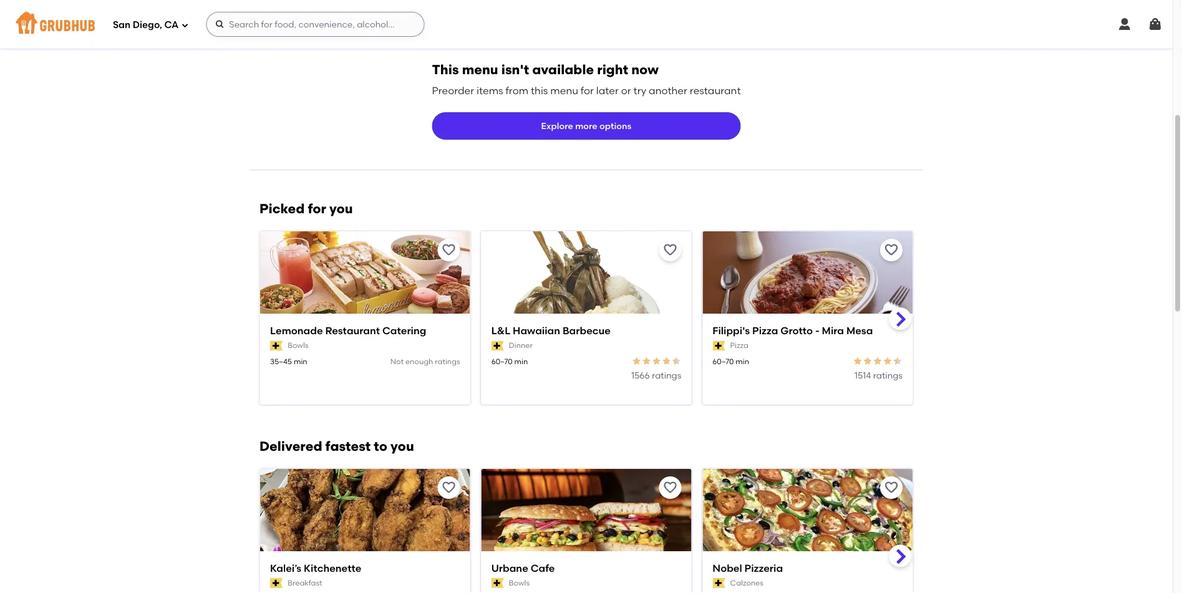 Task type: describe. For each thing, give the bounding box(es) containing it.
another
[[649, 84, 688, 96]]

later
[[597, 84, 619, 96]]

save this restaurant image for nobel pizzeria
[[884, 480, 899, 495]]

Search for food, convenience, alcohol... search field
[[206, 12, 425, 37]]

60–70 min for l&l
[[492, 357, 528, 366]]

kalei's kitchenette logo image
[[260, 469, 470, 573]]

nobel pizzeria link
[[713, 561, 903, 575]]

save this restaurant button for not enough ratings
[[438, 239, 460, 262]]

kalei's kitchenette
[[270, 562, 362, 574]]

bowls for urbane
[[509, 579, 530, 588]]

isn't
[[502, 62, 529, 77]]

not
[[391, 357, 404, 366]]

this menu isn't available right now
[[432, 62, 659, 77]]

diego,
[[133, 19, 162, 31]]

right
[[597, 62, 629, 77]]

ratings for filippi's pizza grotto - mira mesa
[[874, 370, 903, 381]]

subscription pass image for urbane
[[492, 578, 504, 588]]

-
[[816, 325, 820, 337]]

1 vertical spatial for
[[308, 201, 326, 217]]

try
[[634, 84, 647, 96]]

subscription pass image for nobel
[[713, 578, 726, 588]]

lemonade
[[270, 325, 323, 337]]

1 vertical spatial pizza
[[731, 341, 749, 350]]

delivered
[[260, 438, 322, 454]]

main navigation navigation
[[0, 0, 1173, 49]]

explore
[[542, 121, 574, 131]]

min for filippi's
[[736, 357, 750, 366]]

0 horizontal spatial svg image
[[181, 22, 189, 29]]

explore more options button
[[432, 112, 741, 140]]

2 horizontal spatial svg image
[[1118, 17, 1133, 32]]

pizzeria
[[745, 562, 783, 574]]

0 horizontal spatial ratings
[[435, 357, 460, 366]]

grotto
[[781, 325, 813, 337]]

barbecue
[[563, 325, 611, 337]]

lemonade restaurant catering
[[270, 325, 427, 337]]

l&l
[[492, 325, 511, 337]]

1514 ratings
[[855, 370, 903, 381]]

bowls for lemonade
[[288, 341, 309, 350]]

filippi's
[[713, 325, 750, 337]]

urbane cafe link
[[492, 561, 682, 575]]

1 horizontal spatial you
[[391, 438, 414, 454]]

mira
[[822, 325, 845, 337]]

delivered fastest to you
[[260, 438, 414, 454]]

kalei's
[[270, 562, 302, 574]]

restaurant
[[325, 325, 380, 337]]

dinner
[[509, 341, 533, 350]]

restaurant
[[690, 84, 741, 96]]

available
[[533, 62, 594, 77]]

from
[[506, 84, 529, 96]]

l&l hawaiian barbecue
[[492, 325, 611, 337]]

1 horizontal spatial menu
[[551, 84, 579, 96]]

min for lemonade
[[294, 357, 308, 366]]

preorder items from this menu for later or try another restaurant
[[432, 84, 741, 96]]

kalei's kitchenette link
[[270, 561, 460, 575]]



Task type: locate. For each thing, give the bounding box(es) containing it.
60–70 min for filippi's
[[713, 357, 750, 366]]

2 horizontal spatial min
[[736, 357, 750, 366]]

save this restaurant image for urbane cafe
[[663, 480, 678, 495]]

mesa
[[847, 325, 873, 337]]

svg image
[[1118, 17, 1133, 32], [215, 19, 225, 29], [181, 22, 189, 29]]

this
[[432, 62, 459, 77]]

ratings right 1514
[[874, 370, 903, 381]]

0 vertical spatial bowls
[[288, 341, 309, 350]]

catering
[[383, 325, 427, 337]]

options
[[600, 121, 632, 131]]

save this restaurant image
[[442, 243, 457, 258], [442, 480, 457, 495], [663, 480, 678, 495], [884, 480, 899, 495]]

min for l&l
[[515, 357, 528, 366]]

pizza left grotto
[[753, 325, 779, 337]]

min right 35–45
[[294, 357, 308, 366]]

subscription pass image down urbane
[[492, 578, 504, 588]]

1 min from the left
[[294, 357, 308, 366]]

filippi's pizza grotto - mira mesa
[[713, 325, 873, 337]]

save this restaurant button for breakfast
[[438, 476, 460, 499]]

0 horizontal spatial you
[[330, 201, 353, 217]]

ca
[[164, 19, 179, 31]]

menu down available
[[551, 84, 579, 96]]

60–70 min
[[492, 357, 528, 366], [713, 357, 750, 366]]

2 60–70 from the left
[[713, 357, 734, 366]]

to
[[374, 438, 388, 454]]

hawaiian
[[513, 325, 561, 337]]

1 60–70 min from the left
[[492, 357, 528, 366]]

0 vertical spatial for
[[581, 84, 594, 96]]

menu up items
[[462, 62, 498, 77]]

1 horizontal spatial ratings
[[652, 370, 682, 381]]

you
[[330, 201, 353, 217], [391, 438, 414, 454]]

l&l hawaiian barbecue logo image
[[482, 232, 692, 336]]

subscription pass image for kalei's
[[270, 578, 283, 588]]

san
[[113, 19, 131, 31]]

60–70 for filippi's
[[713, 357, 734, 366]]

1 vertical spatial you
[[391, 438, 414, 454]]

save this restaurant image for l&l hawaiian barbecue
[[663, 243, 678, 258]]

0 horizontal spatial pizza
[[731, 341, 749, 350]]

save this restaurant button
[[438, 239, 460, 262], [659, 239, 682, 262], [881, 239, 903, 262], [438, 476, 460, 499], [659, 476, 682, 499], [881, 476, 903, 499]]

subscription pass image for l&l
[[492, 341, 504, 351]]

1 horizontal spatial 60–70 min
[[713, 357, 750, 366]]

2 min from the left
[[515, 357, 528, 366]]

0 horizontal spatial menu
[[462, 62, 498, 77]]

filippi's pizza grotto - mira mesa link
[[713, 324, 903, 338]]

subscription pass image
[[713, 341, 726, 351]]

1 vertical spatial menu
[[551, 84, 579, 96]]

1566 ratings
[[632, 370, 682, 381]]

2 save this restaurant image from the left
[[884, 243, 899, 258]]

preorder
[[432, 84, 474, 96]]

subscription pass image up 35–45
[[270, 341, 283, 351]]

1566
[[632, 370, 650, 381]]

subscription pass image down l&l
[[492, 341, 504, 351]]

nobel pizzeria logo image
[[703, 469, 913, 573]]

ratings for l&l hawaiian barbecue
[[652, 370, 682, 381]]

save this restaurant image for kalei's kitchenette
[[442, 480, 457, 495]]

1 vertical spatial bowls
[[509, 579, 530, 588]]

0 vertical spatial you
[[330, 201, 353, 217]]

save this restaurant image
[[663, 243, 678, 258], [884, 243, 899, 258]]

more
[[576, 121, 598, 131]]

now
[[632, 62, 659, 77]]

calzones
[[731, 579, 764, 588]]

star icon image
[[632, 356, 642, 366], [642, 356, 652, 366], [652, 356, 662, 366], [662, 356, 672, 366], [672, 356, 682, 366], [672, 356, 682, 366], [853, 356, 863, 366], [863, 356, 873, 366], [873, 356, 883, 366], [883, 356, 893, 366], [893, 356, 903, 366], [893, 356, 903, 366]]

1 horizontal spatial bowls
[[509, 579, 530, 588]]

for right picked
[[308, 201, 326, 217]]

kitchenette
[[304, 562, 362, 574]]

2 60–70 min from the left
[[713, 357, 750, 366]]

60–70 for l&l
[[492, 357, 513, 366]]

picked for you
[[260, 201, 353, 217]]

cafe
[[531, 562, 555, 574]]

ratings right the enough at the bottom left of the page
[[435, 357, 460, 366]]

1 horizontal spatial 60–70
[[713, 357, 734, 366]]

this
[[531, 84, 548, 96]]

1 60–70 from the left
[[492, 357, 513, 366]]

1514
[[855, 370, 872, 381]]

for
[[581, 84, 594, 96], [308, 201, 326, 217]]

l&l hawaiian barbecue link
[[492, 324, 682, 338]]

60–70 down dinner
[[492, 357, 513, 366]]

0 horizontal spatial 60–70 min
[[492, 357, 528, 366]]

nobel
[[713, 562, 743, 574]]

35–45
[[270, 357, 292, 366]]

1 horizontal spatial for
[[581, 84, 594, 96]]

menu
[[462, 62, 498, 77], [551, 84, 579, 96]]

ratings right the 1566
[[652, 370, 682, 381]]

svg image
[[1148, 17, 1163, 32]]

bowls down urbane cafe
[[509, 579, 530, 588]]

pizza down filippi's
[[731, 341, 749, 350]]

subscription pass image
[[270, 341, 283, 351], [492, 341, 504, 351], [270, 578, 283, 588], [492, 578, 504, 588], [713, 578, 726, 588]]

lemonade restaurant catering link
[[270, 324, 460, 338]]

fastest
[[326, 438, 371, 454]]

60–70 min down dinner
[[492, 357, 528, 366]]

urbane cafe
[[492, 562, 555, 574]]

urbane cafe logo image
[[482, 469, 692, 573]]

enough
[[406, 357, 433, 366]]

0 vertical spatial pizza
[[753, 325, 779, 337]]

save this restaurant image for filippi's pizza grotto - mira mesa
[[884, 243, 899, 258]]

1 horizontal spatial min
[[515, 357, 528, 366]]

san diego, ca
[[113, 19, 179, 31]]

explore more options
[[542, 121, 632, 131]]

35–45 min
[[270, 357, 308, 366]]

0 horizontal spatial for
[[308, 201, 326, 217]]

or
[[622, 84, 632, 96]]

save this restaurant button for bowls
[[659, 476, 682, 499]]

min down filippi's
[[736, 357, 750, 366]]

filippi's pizza grotto - mira mesa logo image
[[703, 232, 913, 336]]

60–70 down subscription pass image
[[713, 357, 734, 366]]

60–70
[[492, 357, 513, 366], [713, 357, 734, 366]]

0 horizontal spatial bowls
[[288, 341, 309, 350]]

for left later
[[581, 84, 594, 96]]

save this restaurant button for calzones
[[881, 476, 903, 499]]

not enough ratings
[[391, 357, 460, 366]]

pizza
[[753, 325, 779, 337], [731, 341, 749, 350]]

picked
[[260, 201, 305, 217]]

bowls down lemonade
[[288, 341, 309, 350]]

subscription pass image for lemonade
[[270, 341, 283, 351]]

60–70 min down subscription pass image
[[713, 357, 750, 366]]

3 min from the left
[[736, 357, 750, 366]]

0 horizontal spatial save this restaurant image
[[663, 243, 678, 258]]

breakfast
[[288, 579, 322, 588]]

min
[[294, 357, 308, 366], [515, 357, 528, 366], [736, 357, 750, 366]]

urbane
[[492, 562, 529, 574]]

0 horizontal spatial 60–70
[[492, 357, 513, 366]]

0 vertical spatial menu
[[462, 62, 498, 77]]

ratings
[[435, 357, 460, 366], [652, 370, 682, 381], [874, 370, 903, 381]]

items
[[477, 84, 504, 96]]

nobel pizzeria
[[713, 562, 783, 574]]

1 horizontal spatial svg image
[[215, 19, 225, 29]]

2 horizontal spatial ratings
[[874, 370, 903, 381]]

0 horizontal spatial min
[[294, 357, 308, 366]]

min down dinner
[[515, 357, 528, 366]]

1 save this restaurant image from the left
[[663, 243, 678, 258]]

you right picked
[[330, 201, 353, 217]]

subscription pass image down nobel on the bottom right
[[713, 578, 726, 588]]

bowls
[[288, 341, 309, 350], [509, 579, 530, 588]]

subscription pass image down kalei's
[[270, 578, 283, 588]]

1 horizontal spatial pizza
[[753, 325, 779, 337]]

1 horizontal spatial save this restaurant image
[[884, 243, 899, 258]]

lemonade restaurant catering  logo image
[[260, 232, 470, 336]]

you right to
[[391, 438, 414, 454]]



Task type: vqa. For each thing, say whether or not it's contained in the screenshot.
left Momo Navy Yard
no



